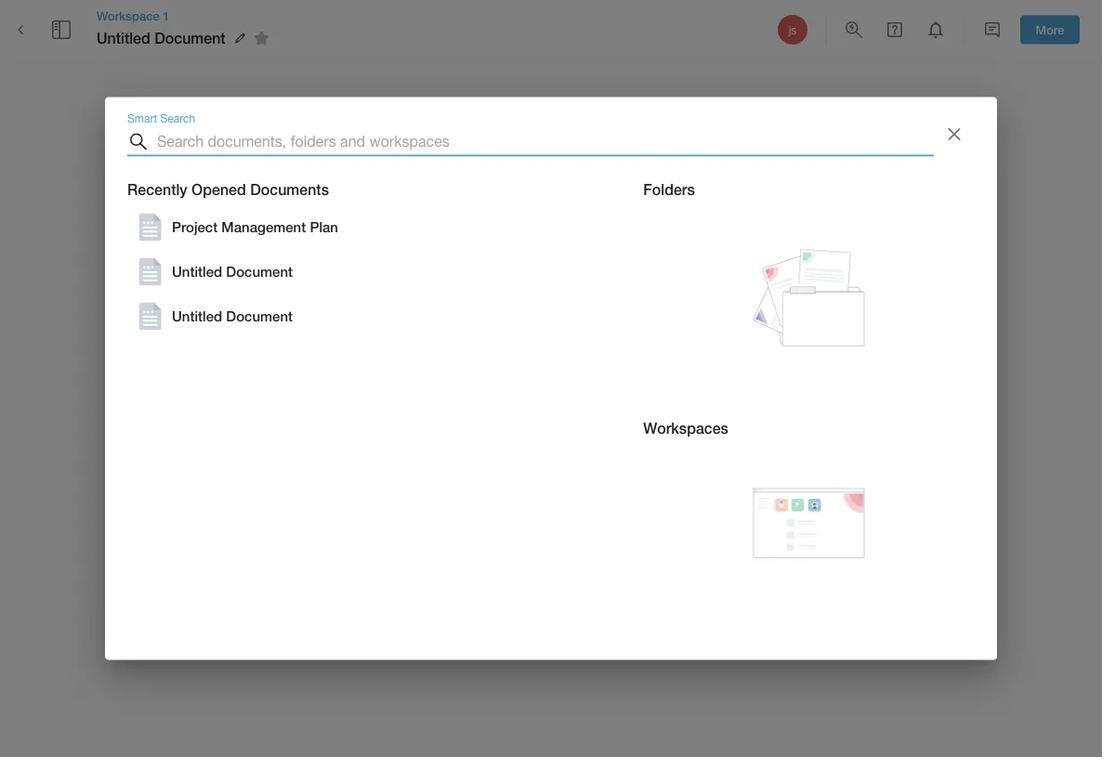Task type: locate. For each thing, give the bounding box(es) containing it.
document
[[155, 29, 226, 47], [226, 264, 293, 280], [226, 308, 293, 325]]

js
[[789, 23, 797, 36]]

untitled for 2nd untitled document link
[[172, 308, 222, 325]]

0 vertical spatial untitled document link
[[135, 257, 599, 287]]

untitled document
[[97, 29, 226, 47], [172, 264, 293, 280], [172, 308, 293, 325]]

1 vertical spatial 1
[[282, 107, 290, 125]]

workspaces
[[644, 419, 729, 437]]

search
[[160, 112, 195, 125]]

untitled document for 2nd untitled document link
[[172, 308, 293, 325]]

1 right "document"
[[282, 107, 290, 125]]

1 right workspace
[[163, 8, 170, 23]]

project management plan
[[172, 219, 338, 236]]

document for 2nd untitled document link
[[226, 308, 293, 325]]

untitled
[[97, 29, 150, 47], [172, 264, 222, 280], [172, 308, 222, 325]]

recently opened documents
[[127, 180, 329, 198]]

1 vertical spatial document
[[226, 264, 293, 280]]

documents
[[250, 180, 329, 198]]

1 vertical spatial untitled document
[[172, 264, 293, 280]]

0 vertical spatial untitled
[[97, 29, 150, 47]]

0 vertical spatial 1
[[163, 8, 170, 23]]

2 vertical spatial untitled
[[172, 308, 222, 325]]

1
[[163, 8, 170, 23], [282, 107, 290, 125]]

Search documents, folders and workspaces text field
[[157, 127, 934, 157]]

plan
[[310, 219, 338, 236]]

2 vertical spatial untitled document
[[172, 308, 293, 325]]

1 vertical spatial untitled document link
[[135, 302, 599, 331]]

test
[[179, 107, 206, 125]]

dialog
[[105, 97, 998, 661]]

1 horizontal spatial 1
[[282, 107, 290, 125]]

workspace 1 link
[[97, 7, 276, 24]]

0 horizontal spatial 1
[[163, 8, 170, 23]]

recently
[[127, 180, 187, 198]]

1 vertical spatial untitled
[[172, 264, 222, 280]]

1 untitled document link from the top
[[135, 257, 599, 287]]

untitled document link
[[135, 257, 599, 287], [135, 302, 599, 331]]

2 vertical spatial document
[[226, 308, 293, 325]]

test document 1
[[179, 107, 290, 125]]



Task type: describe. For each thing, give the bounding box(es) containing it.
untitled document for 2nd untitled document link from the bottom
[[172, 264, 293, 280]]

dialog containing recently opened documents
[[105, 97, 998, 661]]

folders
[[644, 180, 695, 198]]

more button
[[1021, 15, 1080, 44]]

more
[[1036, 22, 1065, 37]]

js button
[[775, 12, 811, 47]]

smart
[[127, 112, 157, 125]]

smart search
[[127, 112, 195, 125]]

workspace
[[97, 8, 160, 23]]

project management plan link
[[135, 212, 599, 242]]

0 vertical spatial document
[[155, 29, 226, 47]]

0 vertical spatial untitled document
[[97, 29, 226, 47]]

document
[[211, 107, 278, 125]]

2 untitled document link from the top
[[135, 302, 599, 331]]

management
[[222, 219, 306, 236]]

opened
[[192, 180, 246, 198]]

favorite image
[[251, 27, 273, 49]]

document for 2nd untitled document link from the bottom
[[226, 264, 293, 280]]

workspace 1
[[97, 8, 170, 23]]

untitled for 2nd untitled document link from the bottom
[[172, 264, 222, 280]]

project
[[172, 219, 218, 236]]



Task type: vqa. For each thing, say whether or not it's contained in the screenshot.
js
yes



